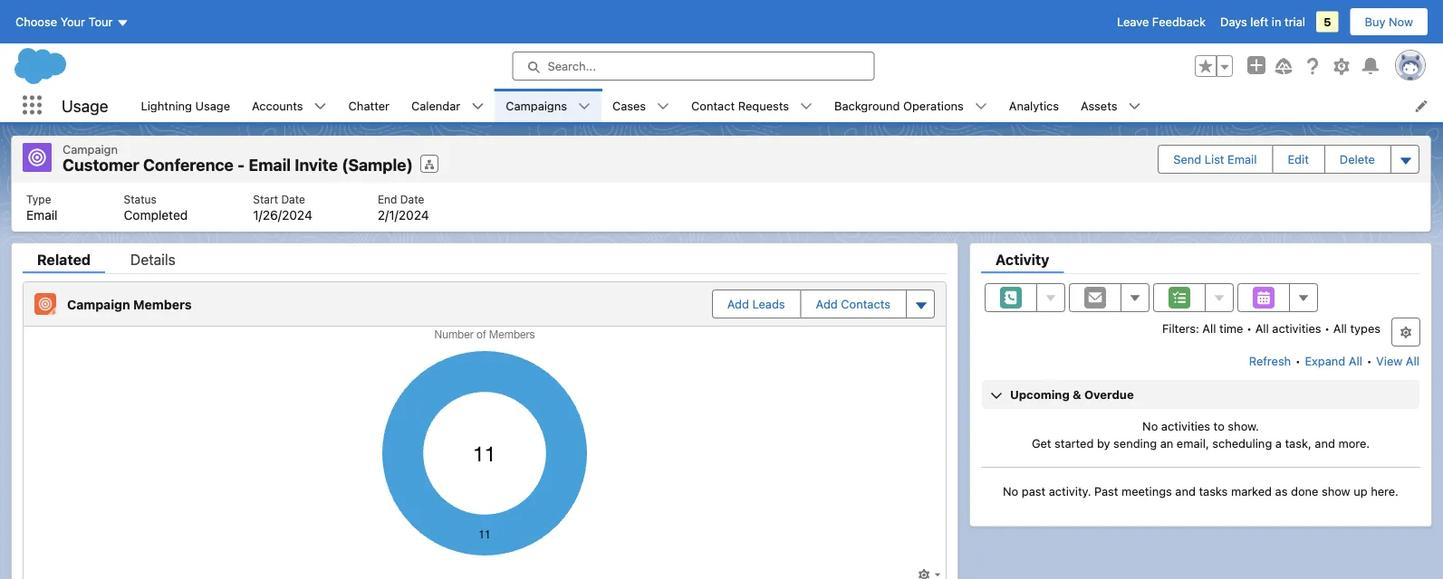 Task type: locate. For each thing, give the bounding box(es) containing it.
assets list item
[[1070, 89, 1152, 122]]

add for add leads
[[728, 298, 749, 311]]

buy now button
[[1350, 7, 1429, 36]]

no inside the no activities to show. get started by sending an email, scheduling a task, and more.
[[1143, 420, 1158, 433]]

and right 'task,'
[[1315, 437, 1336, 451]]

usage inside 'link'
[[195, 99, 230, 112]]

date
[[281, 193, 305, 206], [400, 193, 424, 206]]

sending
[[1114, 437, 1157, 451]]

text default image inside assets list item
[[1129, 100, 1141, 113]]

• right time
[[1247, 322, 1252, 335]]

usage right lightning
[[195, 99, 230, 112]]

1 horizontal spatial date
[[400, 193, 424, 206]]

meetings
[[1122, 485, 1172, 498]]

2/1/2024
[[378, 208, 429, 223]]

left
[[1251, 15, 1269, 29]]

1 horizontal spatial text default image
[[975, 100, 988, 113]]

text default image
[[471, 100, 484, 113], [975, 100, 988, 113]]

1 vertical spatial no
[[1003, 485, 1019, 498]]

1 horizontal spatial activities
[[1273, 322, 1322, 335]]

text default image for campaigns
[[578, 100, 591, 113]]

text default image inside campaigns list item
[[578, 100, 591, 113]]

0 vertical spatial no
[[1143, 420, 1158, 433]]

1 horizontal spatial and
[[1315, 437, 1336, 451]]

date up 2/1/2024
[[400, 193, 424, 206]]

text default image inside accounts list item
[[314, 100, 327, 113]]

5 text default image from the left
[[1129, 100, 1141, 113]]

background
[[835, 99, 900, 112]]

date inside start date 1/26/2024
[[281, 193, 305, 206]]

text default image right accounts
[[314, 100, 327, 113]]

chatter
[[349, 99, 390, 112]]

1 vertical spatial list
[[12, 183, 1431, 232]]

and inside the no activities to show. get started by sending an email, scheduling a task, and more.
[[1315, 437, 1336, 451]]

overdue
[[1085, 388, 1134, 402]]

refresh
[[1249, 355, 1292, 368]]

get
[[1032, 437, 1052, 451]]

group
[[1195, 55, 1233, 77]]

activities inside the no activities to show. get started by sending an email, scheduling a task, and more.
[[1162, 420, 1211, 433]]

1 vertical spatial activities
[[1162, 420, 1211, 433]]

done
[[1291, 485, 1319, 498]]

calendar list item
[[401, 89, 495, 122]]

0 horizontal spatial no
[[1003, 485, 1019, 498]]

2 horizontal spatial email
[[1228, 152, 1257, 166]]

date inside end date 2/1/2024
[[400, 193, 424, 206]]

1 vertical spatial and
[[1176, 485, 1196, 498]]

• left view
[[1367, 355, 1373, 368]]

0 vertical spatial and
[[1315, 437, 1336, 451]]

in
[[1272, 15, 1282, 29]]

add left 'contacts'
[[816, 298, 838, 311]]

0 horizontal spatial date
[[281, 193, 305, 206]]

customer conference - email invite (sample)
[[63, 155, 413, 175]]

0 horizontal spatial text default image
[[471, 100, 484, 113]]

0 horizontal spatial usage
[[62, 96, 108, 115]]

usage
[[62, 96, 108, 115], [195, 99, 230, 112]]

accounts
[[252, 99, 303, 112]]

here.
[[1371, 485, 1399, 498]]

• left expand
[[1296, 355, 1301, 368]]

1 horizontal spatial no
[[1143, 420, 1158, 433]]

feedback
[[1153, 15, 1206, 29]]

list for lightning usage 'link'
[[12, 183, 1431, 232]]

1 add from the left
[[728, 298, 749, 311]]

days
[[1221, 15, 1248, 29]]

email
[[1228, 152, 1257, 166], [249, 155, 291, 175], [26, 208, 58, 223]]

text default image down search...
[[578, 100, 591, 113]]

past
[[1095, 485, 1119, 498]]

text default image
[[314, 100, 327, 113], [578, 100, 591, 113], [657, 100, 670, 113], [800, 100, 813, 113], [1129, 100, 1141, 113]]

0 horizontal spatial activities
[[1162, 420, 1211, 433]]

upcoming & overdue
[[1010, 388, 1134, 402]]

text default image right assets
[[1129, 100, 1141, 113]]

end date 2/1/2024
[[378, 193, 429, 223]]

email down type
[[26, 208, 58, 223]]

no left past
[[1003, 485, 1019, 498]]

text default image inside cases list item
[[657, 100, 670, 113]]

expand
[[1305, 355, 1346, 368]]

text default image right calendar at the left of page
[[471, 100, 484, 113]]

an
[[1161, 437, 1174, 451]]

1 vertical spatial campaign
[[67, 297, 130, 312]]

text default image inside calendar list item
[[471, 100, 484, 113]]

3 text default image from the left
[[657, 100, 670, 113]]

search...
[[548, 59, 596, 73]]

no up sending
[[1143, 420, 1158, 433]]

campaigns link
[[495, 89, 578, 122]]

4 text default image from the left
[[800, 100, 813, 113]]

campaign for campaign members
[[67, 297, 130, 312]]

all
[[1203, 322, 1217, 335], [1256, 322, 1269, 335], [1334, 322, 1347, 335], [1349, 355, 1363, 368], [1406, 355, 1420, 368]]

campaign
[[63, 142, 118, 156], [67, 297, 130, 312]]

0 vertical spatial campaign
[[63, 142, 118, 156]]

text default image right requests
[[800, 100, 813, 113]]

activity
[[996, 251, 1050, 268]]

accounts list item
[[241, 89, 338, 122]]

analytics
[[1009, 99, 1059, 112]]

list for leave feedback link
[[130, 89, 1444, 122]]

2 text default image from the left
[[975, 100, 988, 113]]

details link
[[116, 251, 190, 274]]

expand all button
[[1304, 347, 1364, 376]]

0 vertical spatial list
[[130, 89, 1444, 122]]

1 horizontal spatial usage
[[195, 99, 230, 112]]

email right list
[[1228, 152, 1257, 166]]

tasks
[[1199, 485, 1228, 498]]

1 date from the left
[[281, 193, 305, 206]]

1 text default image from the left
[[471, 100, 484, 113]]

list
[[130, 89, 1444, 122], [12, 183, 1431, 232]]

text default image right cases
[[657, 100, 670, 113]]

email inside list
[[26, 208, 58, 223]]

text default image for assets
[[1129, 100, 1141, 113]]

usage up customer
[[62, 96, 108, 115]]

tour
[[88, 15, 113, 29]]

days left in trial
[[1221, 15, 1306, 29]]

2 add from the left
[[816, 298, 838, 311]]

activities up email,
[[1162, 420, 1211, 433]]

add inside button
[[816, 298, 838, 311]]

2 date from the left
[[400, 193, 424, 206]]

2 text default image from the left
[[578, 100, 591, 113]]

list
[[1205, 152, 1225, 166]]

and left tasks
[[1176, 485, 1196, 498]]

add
[[728, 298, 749, 311], [816, 298, 838, 311]]

1 text default image from the left
[[314, 100, 327, 113]]

contact requests link
[[681, 89, 800, 122]]

status completed
[[124, 193, 188, 223]]

text default image inside background operations list item
[[975, 100, 988, 113]]

show.
[[1228, 420, 1259, 433]]

0 horizontal spatial add
[[728, 298, 749, 311]]

date up "1/26/2024"
[[281, 193, 305, 206]]

now
[[1389, 15, 1414, 29]]

list containing lightning usage
[[130, 89, 1444, 122]]

list containing email
[[12, 183, 1431, 232]]

choose your tour
[[15, 15, 113, 29]]

background operations
[[835, 99, 964, 112]]

campaigns
[[506, 99, 567, 112]]

activities
[[1273, 322, 1322, 335], [1162, 420, 1211, 433]]

date for 2/1/2024
[[400, 193, 424, 206]]

no past activity. past meetings and tasks marked as done show up here.
[[1003, 485, 1399, 498]]

activity link
[[981, 251, 1064, 274]]

email inside "button"
[[1228, 152, 1257, 166]]

details
[[131, 251, 175, 268]]

invite
[[295, 155, 338, 175]]

type
[[26, 193, 51, 206]]

email right -
[[249, 155, 291, 175]]

background operations link
[[824, 89, 975, 122]]

contacts
[[841, 298, 891, 311]]

completed
[[124, 208, 188, 223]]

• up expand
[[1325, 322, 1330, 335]]

add left the leads
[[728, 298, 749, 311]]

text default image right operations at right
[[975, 100, 988, 113]]

text default image inside contact requests list item
[[800, 100, 813, 113]]

1 horizontal spatial add
[[816, 298, 838, 311]]

add contacts
[[816, 298, 891, 311]]

conference
[[143, 155, 234, 175]]

activities up the 'refresh' 'button'
[[1273, 322, 1322, 335]]

add inside button
[[728, 298, 749, 311]]

as
[[1276, 485, 1288, 498]]

0 horizontal spatial email
[[26, 208, 58, 223]]



Task type: describe. For each thing, give the bounding box(es) containing it.
send list email button
[[1159, 146, 1272, 173]]

customer
[[63, 155, 139, 175]]

add leads
[[728, 298, 785, 311]]

send
[[1174, 152, 1202, 166]]

0 vertical spatial activities
[[1273, 322, 1322, 335]]

campaign for campaign
[[63, 142, 118, 156]]

past
[[1022, 485, 1046, 498]]

campaigns list item
[[495, 89, 602, 122]]

-
[[237, 155, 245, 175]]

view all link
[[1376, 347, 1421, 376]]

delete
[[1340, 152, 1376, 166]]

types
[[1351, 322, 1381, 335]]

1 horizontal spatial email
[[249, 155, 291, 175]]

text default image for calendar
[[471, 100, 484, 113]]

accounts link
[[241, 89, 314, 122]]

text default image for cases
[[657, 100, 670, 113]]

time
[[1220, 322, 1244, 335]]

leave feedback link
[[1117, 15, 1206, 29]]

all left types
[[1334, 322, 1347, 335]]

refresh button
[[1248, 347, 1292, 376]]

start date 1/26/2024
[[253, 193, 313, 223]]

text default image for contact requests
[[800, 100, 813, 113]]

add for add contacts
[[816, 298, 838, 311]]

calendar link
[[401, 89, 471, 122]]

chatter link
[[338, 89, 401, 122]]

delete button
[[1326, 146, 1390, 173]]

members
[[133, 297, 192, 312]]

more.
[[1339, 437, 1370, 451]]

no for past
[[1003, 485, 1019, 498]]

requests
[[738, 99, 789, 112]]

all right expand
[[1349, 355, 1363, 368]]

upcoming
[[1010, 388, 1070, 402]]

contact requests list item
[[681, 89, 824, 122]]

marked
[[1231, 485, 1272, 498]]

text default image for background operations
[[975, 100, 988, 113]]

lightning usage
[[141, 99, 230, 112]]

(sample)
[[342, 155, 413, 175]]

date for 1/26/2024
[[281, 193, 305, 206]]

no activities to show. get started by sending an email, scheduling a task, and more.
[[1032, 420, 1370, 451]]

lightning usage link
[[130, 89, 241, 122]]

type email
[[26, 193, 58, 223]]

1/26/2024
[[253, 208, 313, 223]]

task,
[[1285, 437, 1312, 451]]

campaign members
[[67, 297, 192, 312]]

choose
[[15, 15, 57, 29]]

activity.
[[1049, 485, 1091, 498]]

0 horizontal spatial and
[[1176, 485, 1196, 498]]

leave
[[1117, 15, 1149, 29]]

trial
[[1285, 15, 1306, 29]]

search... button
[[512, 52, 875, 81]]

status
[[124, 193, 157, 206]]

buy now
[[1365, 15, 1414, 29]]

operations
[[904, 99, 964, 112]]

5
[[1324, 15, 1332, 29]]

all right time
[[1256, 322, 1269, 335]]

send list email
[[1174, 152, 1257, 166]]

filters:
[[1163, 322, 1200, 335]]

cases
[[613, 99, 646, 112]]

scheduling
[[1213, 437, 1273, 451]]

leave feedback
[[1117, 15, 1206, 29]]

background operations list item
[[824, 89, 998, 122]]

add leads button
[[713, 291, 800, 318]]

by
[[1097, 437, 1111, 451]]

end
[[378, 193, 397, 206]]

add contacts button
[[802, 291, 905, 318]]

up
[[1354, 485, 1368, 498]]

assets
[[1081, 99, 1118, 112]]

lightning
[[141, 99, 192, 112]]

cases list item
[[602, 89, 681, 122]]

show
[[1322, 485, 1351, 498]]

campaign members link
[[67, 297, 199, 312]]

contact requests
[[692, 99, 789, 112]]

calendar
[[411, 99, 461, 112]]

upcoming & overdue button
[[982, 381, 1420, 410]]

&
[[1073, 388, 1082, 402]]

text default image for accounts
[[314, 100, 327, 113]]

edit button
[[1274, 146, 1324, 173]]

assets link
[[1070, 89, 1129, 122]]

related link
[[23, 251, 105, 274]]

to
[[1214, 420, 1225, 433]]

all left time
[[1203, 322, 1217, 335]]

campaign members element
[[23, 282, 950, 580]]

all right view
[[1406, 355, 1420, 368]]

refresh • expand all • view all
[[1249, 355, 1420, 368]]

analytics link
[[998, 89, 1070, 122]]

leads
[[753, 298, 785, 311]]

buy
[[1365, 15, 1386, 29]]

contact
[[692, 99, 735, 112]]

email,
[[1177, 437, 1210, 451]]

cases link
[[602, 89, 657, 122]]

no for activities
[[1143, 420, 1158, 433]]

start
[[253, 193, 278, 206]]



Task type: vqa. For each thing, say whether or not it's contained in the screenshot.
the bottommost ACTIVITIES
yes



